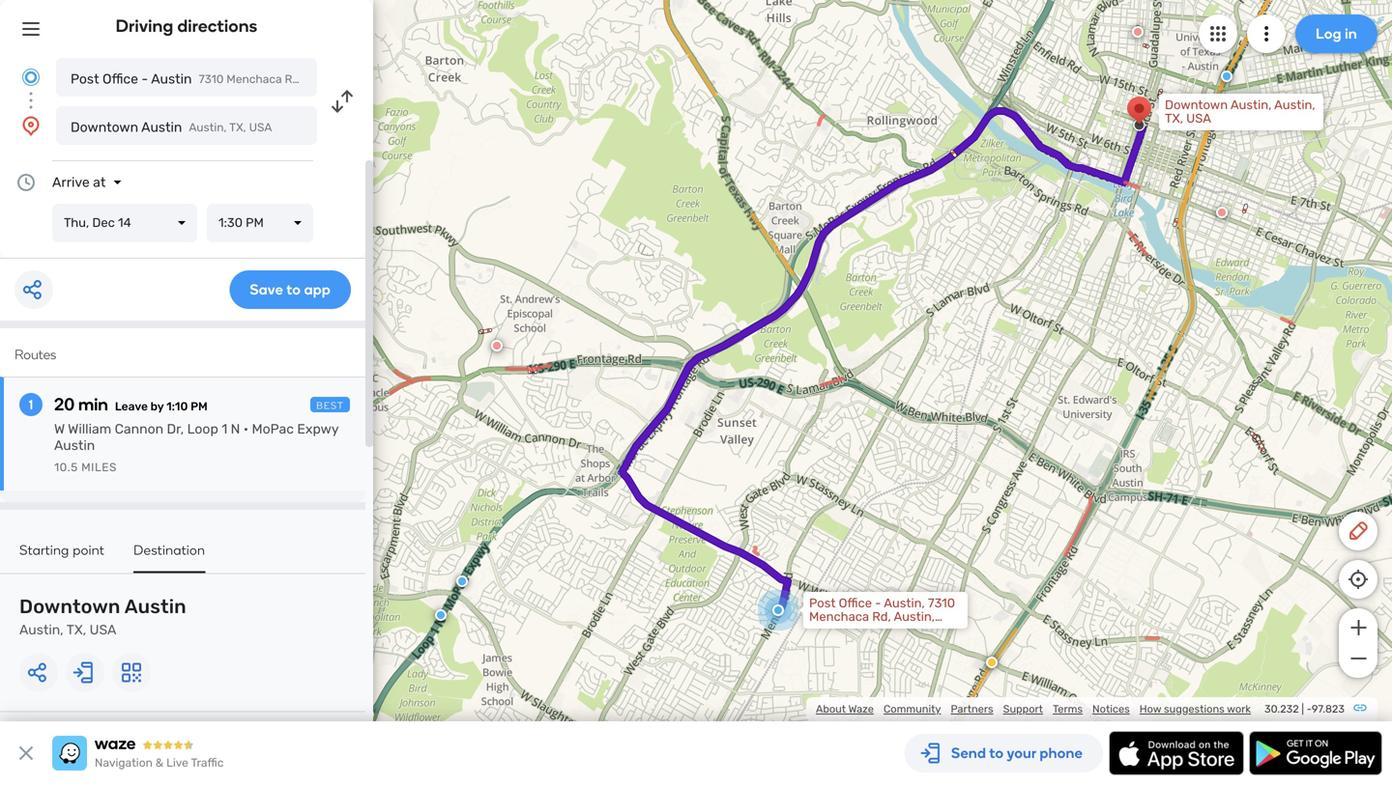 Task type: describe. For each thing, give the bounding box(es) containing it.
n
[[231, 422, 240, 437]]

live
[[166, 757, 188, 771]]

2 vertical spatial police image
[[435, 610, 447, 622]]

•
[[243, 422, 249, 437]]

mopac
[[252, 422, 294, 437]]

thu, dec 14
[[64, 216, 131, 231]]

- for 97.823
[[1307, 703, 1312, 716]]

expwy
[[297, 422, 339, 437]]

about
[[816, 703, 846, 716]]

post for post office - austin
[[71, 71, 99, 87]]

arrive at
[[52, 175, 106, 190]]

thu,
[[64, 216, 89, 231]]

arrive
[[52, 175, 90, 190]]

pm inside 20 min leave by 1:10 pm
[[191, 400, 208, 414]]

w
[[54, 422, 65, 437]]

0 horizontal spatial tx,
[[66, 623, 86, 639]]

austin inside button
[[151, 71, 192, 87]]

thu, dec 14 list box
[[52, 204, 197, 243]]

how suggestions work link
[[1140, 703, 1251, 716]]

miles
[[81, 461, 117, 475]]

directions
[[177, 15, 258, 36]]

0 vertical spatial road closed image
[[1216, 207, 1228, 218]]

austin inside downtown austin austin, tx, usa
[[124, 596, 186, 619]]

navigation
[[95, 757, 153, 771]]

1 vertical spatial downtown
[[71, 119, 138, 135]]

starting point
[[19, 542, 104, 559]]

loop
[[187, 422, 218, 437]]

police image
[[363, 710, 374, 721]]

dec
[[92, 216, 115, 231]]

downtown austin, austin, tx, usa
[[1165, 98, 1315, 126]]

dr,
[[167, 422, 184, 437]]

1 horizontal spatial police image
[[456, 576, 468, 588]]

- for austin
[[142, 71, 148, 87]]

zoom out image
[[1346, 648, 1370, 671]]

austin inside w william cannon dr, loop 1 n • mopac expwy austin 10.5 miles
[[54, 438, 95, 454]]

road closed image
[[1132, 26, 1144, 38]]

30.232
[[1265, 703, 1299, 716]]

routes
[[15, 347, 56, 363]]

destination button
[[133, 542, 205, 574]]

location image
[[19, 114, 43, 137]]

at
[[93, 175, 106, 190]]

usa inside downtown austin, austin, tx, usa
[[1186, 111, 1211, 126]]

post office - austin, 7310 menchaca rd, austin, texas, united states
[[809, 596, 955, 639]]

partners
[[951, 703, 993, 716]]

support link
[[1003, 703, 1043, 716]]

0 vertical spatial downtown austin austin, tx, usa
[[71, 119, 272, 135]]

menchaca
[[809, 610, 869, 625]]

0 vertical spatial police image
[[1221, 71, 1233, 82]]

how
[[1140, 703, 1161, 716]]

hazard image
[[986, 657, 998, 669]]

clock image
[[15, 171, 38, 194]]

7310
[[928, 596, 955, 611]]

tx, inside downtown austin, austin, tx, usa
[[1165, 111, 1183, 126]]

office for austin
[[102, 71, 138, 87]]

link image
[[1353, 701, 1368, 716]]

30.232 | -97.823
[[1265, 703, 1345, 716]]

1:10
[[166, 400, 188, 414]]

- for austin,
[[875, 596, 881, 611]]

2 vertical spatial downtown
[[19, 596, 120, 619]]

post office - austin
[[71, 71, 192, 87]]

cannon
[[115, 422, 163, 437]]

starting point button
[[19, 542, 104, 572]]



Task type: vqa. For each thing, say whether or not it's contained in the screenshot.
06:30
no



Task type: locate. For each thing, give the bounding box(es) containing it.
1:30
[[218, 216, 243, 231]]

1 horizontal spatial usa
[[249, 121, 272, 134]]

1 vertical spatial office
[[839, 596, 872, 611]]

pm
[[246, 216, 264, 231], [191, 400, 208, 414]]

post inside button
[[71, 71, 99, 87]]

support
[[1003, 703, 1043, 716]]

downtown inside downtown austin, austin, tx, usa
[[1165, 98, 1228, 113]]

1 left n on the bottom of the page
[[222, 422, 227, 437]]

1 horizontal spatial road closed image
[[1216, 207, 1228, 218]]

10.5
[[54, 461, 78, 475]]

post right current location image
[[71, 71, 99, 87]]

1 horizontal spatial 1
[[222, 422, 227, 437]]

1 inside w william cannon dr, loop 1 n • mopac expwy austin 10.5 miles
[[222, 422, 227, 437]]

20
[[54, 394, 75, 415]]

waze
[[848, 703, 874, 716]]

min
[[78, 394, 108, 415]]

1 vertical spatial road closed image
[[491, 340, 503, 352]]

0 vertical spatial 1
[[29, 397, 33, 413]]

office down driving
[[102, 71, 138, 87]]

14
[[118, 216, 131, 231]]

austin down post office - austin button
[[141, 119, 182, 135]]

zoom in image
[[1346, 617, 1370, 640]]

suggestions
[[1164, 703, 1225, 716]]

1 horizontal spatial pm
[[246, 216, 264, 231]]

1 vertical spatial 1
[[222, 422, 227, 437]]

1 vertical spatial -
[[875, 596, 881, 611]]

0 vertical spatial post
[[71, 71, 99, 87]]

william
[[68, 422, 111, 437]]

x image
[[15, 742, 38, 766]]

austin,
[[1231, 98, 1272, 113], [1274, 98, 1315, 113], [189, 121, 227, 134], [884, 596, 925, 611], [894, 610, 935, 625], [19, 623, 63, 639]]

road closed image
[[1216, 207, 1228, 218], [491, 340, 503, 352]]

office for austin,
[[839, 596, 872, 611]]

community
[[884, 703, 941, 716]]

office inside the post office - austin, 7310 menchaca rd, austin, texas, united states
[[839, 596, 872, 611]]

pencil image
[[1347, 520, 1370, 543]]

point
[[73, 542, 104, 559]]

0 vertical spatial pm
[[246, 216, 264, 231]]

post office - austin button
[[56, 58, 317, 97]]

office
[[102, 71, 138, 87], [839, 596, 872, 611]]

driving
[[116, 15, 173, 36]]

- down driving
[[142, 71, 148, 87]]

austin down the driving directions
[[151, 71, 192, 87]]

current location image
[[19, 66, 43, 89]]

1:30 pm list box
[[207, 204, 313, 243]]

notices link
[[1092, 703, 1130, 716]]

pm right 1:10
[[191, 400, 208, 414]]

post inside the post office - austin, 7310 menchaca rd, austin, texas, united states
[[809, 596, 836, 611]]

1 horizontal spatial post
[[809, 596, 836, 611]]

austin
[[151, 71, 192, 87], [141, 119, 182, 135], [54, 438, 95, 454], [124, 596, 186, 619]]

austin down destination button
[[124, 596, 186, 619]]

0 horizontal spatial office
[[102, 71, 138, 87]]

tx,
[[1165, 111, 1183, 126], [229, 121, 246, 134], [66, 623, 86, 639]]

downtown
[[1165, 98, 1228, 113], [71, 119, 138, 135], [19, 596, 120, 619]]

post
[[71, 71, 99, 87], [809, 596, 836, 611]]

office left rd,
[[839, 596, 872, 611]]

driving directions
[[116, 15, 258, 36]]

1 horizontal spatial -
[[875, 596, 881, 611]]

1 horizontal spatial office
[[839, 596, 872, 611]]

police image
[[1221, 71, 1233, 82], [456, 576, 468, 588], [435, 610, 447, 622]]

pm right "1:30"
[[246, 216, 264, 231]]

2 horizontal spatial usa
[[1186, 111, 1211, 126]]

leave
[[115, 400, 148, 414]]

- inside button
[[142, 71, 148, 87]]

&
[[155, 757, 164, 771]]

1 vertical spatial downtown austin austin, tx, usa
[[19, 596, 186, 639]]

-
[[142, 71, 148, 87], [875, 596, 881, 611], [1307, 703, 1312, 716]]

destination
[[133, 542, 205, 559]]

20 min leave by 1:10 pm
[[54, 394, 208, 415]]

united
[[848, 624, 887, 639]]

- up united
[[875, 596, 881, 611]]

1 vertical spatial police image
[[456, 576, 468, 588]]

terms
[[1053, 703, 1083, 716]]

community link
[[884, 703, 941, 716]]

1:30 pm
[[218, 216, 264, 231]]

|
[[1302, 703, 1304, 716]]

0 vertical spatial -
[[142, 71, 148, 87]]

downtown austin austin, tx, usa down post office - austin button
[[71, 119, 272, 135]]

97.823
[[1312, 703, 1345, 716]]

notices
[[1092, 703, 1130, 716]]

usa
[[1186, 111, 1211, 126], [249, 121, 272, 134], [90, 623, 116, 639]]

navigation & live traffic
[[95, 757, 224, 771]]

traffic
[[191, 757, 224, 771]]

rd,
[[872, 610, 891, 625]]

0 horizontal spatial pm
[[191, 400, 208, 414]]

about waze community partners support terms notices how suggestions work
[[816, 703, 1251, 716]]

1 vertical spatial post
[[809, 596, 836, 611]]

0 horizontal spatial road closed image
[[491, 340, 503, 352]]

states
[[890, 624, 928, 639]]

starting
[[19, 542, 69, 559]]

about waze link
[[816, 703, 874, 716]]

pm inside list box
[[246, 216, 264, 231]]

0 horizontal spatial -
[[142, 71, 148, 87]]

1 vertical spatial pm
[[191, 400, 208, 414]]

0 horizontal spatial 1
[[29, 397, 33, 413]]

2 horizontal spatial police image
[[1221, 71, 1233, 82]]

downtown austin austin, tx, usa down point
[[19, 596, 186, 639]]

austin down william
[[54, 438, 95, 454]]

2 horizontal spatial tx,
[[1165, 111, 1183, 126]]

office inside button
[[102, 71, 138, 87]]

2 vertical spatial -
[[1307, 703, 1312, 716]]

texas,
[[809, 624, 845, 639]]

0 horizontal spatial post
[[71, 71, 99, 87]]

1 horizontal spatial tx,
[[229, 121, 246, 134]]

- right |
[[1307, 703, 1312, 716]]

downtown austin austin, tx, usa
[[71, 119, 272, 135], [19, 596, 186, 639]]

- inside the post office - austin, 7310 menchaca rd, austin, texas, united states
[[875, 596, 881, 611]]

0 vertical spatial office
[[102, 71, 138, 87]]

w william cannon dr, loop 1 n • mopac expwy austin 10.5 miles
[[54, 422, 339, 475]]

partners link
[[951, 703, 993, 716]]

terms link
[[1053, 703, 1083, 716]]

post for post office - austin, 7310 menchaca rd, austin, texas, united states
[[809, 596, 836, 611]]

2 horizontal spatial -
[[1307, 703, 1312, 716]]

0 horizontal spatial usa
[[90, 623, 116, 639]]

post up texas,
[[809, 596, 836, 611]]

0 horizontal spatial police image
[[435, 610, 447, 622]]

work
[[1227, 703, 1251, 716]]

best
[[316, 400, 344, 412]]

0 vertical spatial downtown
[[1165, 98, 1228, 113]]

by
[[150, 400, 164, 414]]

1 left 20
[[29, 397, 33, 413]]

1
[[29, 397, 33, 413], [222, 422, 227, 437]]



